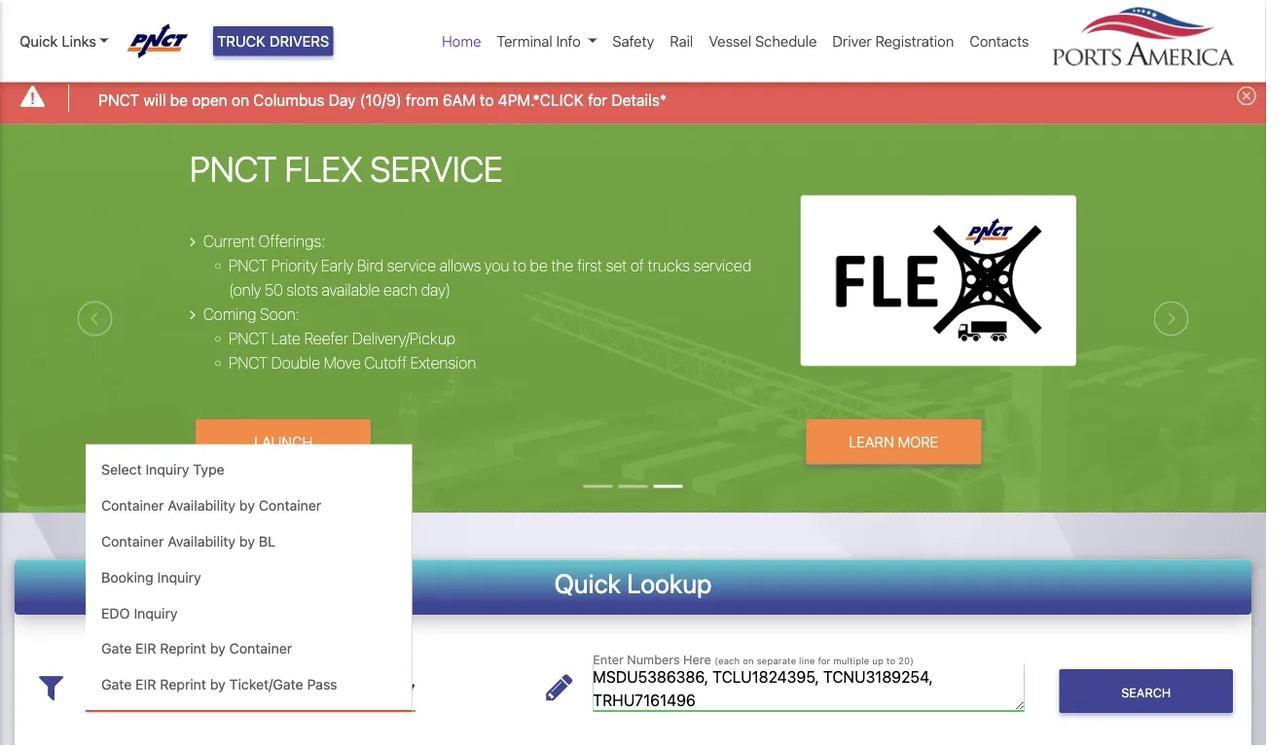Task type: locate. For each thing, give the bounding box(es) containing it.
eir for gate eir reprint by container
[[135, 641, 156, 657]]

reefer
[[304, 329, 349, 348]]

0 horizontal spatial quick
[[19, 33, 58, 50]]

rail
[[670, 33, 693, 50]]

open
[[192, 91, 227, 109]]

early
[[321, 256, 354, 275]]

None text field
[[593, 664, 1024, 712]]

0 vertical spatial to
[[480, 91, 494, 109]]

quick links link
[[19, 30, 109, 52]]

1 vertical spatial quick
[[554, 568, 621, 599]]

1 vertical spatial inquiry
[[157, 569, 201, 586]]

coming
[[203, 305, 257, 323]]

angle right image for coming
[[190, 307, 196, 322]]

serviced
[[694, 256, 752, 275]]

truck drivers
[[217, 33, 329, 50]]

info
[[556, 33, 581, 50]]

quick up enter
[[554, 568, 621, 599]]

reprint down gate eir reprint by container
[[160, 676, 206, 693]]

0 vertical spatial for
[[588, 91, 607, 109]]

delivery/pickup
[[352, 329, 456, 348]]

angle right image left current
[[190, 234, 196, 249]]

availability down "container availability by container"
[[168, 533, 236, 550]]

pnct will be open on columbus day (10/9) from 6am to 4pm.*click for details*
[[98, 91, 667, 109]]

container down select
[[101, 497, 164, 514]]

0 vertical spatial gate
[[101, 641, 132, 657]]

gate
[[101, 641, 132, 657], [101, 676, 132, 693]]

1 vertical spatial be
[[530, 256, 548, 275]]

inquiry
[[145, 462, 189, 478], [157, 569, 201, 586], [134, 605, 178, 621]]

pnct up current
[[190, 148, 277, 189]]

on for separate
[[743, 655, 754, 666]]

0 horizontal spatial be
[[170, 91, 188, 109]]

by up gate eir reprint by ticket/gate pass
[[210, 641, 226, 657]]

by
[[239, 497, 255, 514], [239, 533, 255, 550], [210, 641, 226, 657], [210, 676, 226, 693]]

service
[[387, 256, 436, 275]]

to right the up
[[886, 655, 896, 666]]

0 vertical spatial reprint
[[160, 641, 206, 657]]

0 vertical spatial quick
[[19, 33, 58, 50]]

1 horizontal spatial to
[[513, 256, 526, 275]]

to inside alert
[[480, 91, 494, 109]]

be left the
[[530, 256, 548, 275]]

0 vertical spatial eir
[[135, 641, 156, 657]]

safety link
[[605, 22, 662, 60]]

1 vertical spatial gate
[[101, 676, 132, 693]]

for right line
[[818, 655, 831, 666]]

container up booking at left bottom
[[101, 533, 164, 550]]

2 vertical spatial to
[[886, 655, 896, 666]]

pnct up the (only
[[229, 256, 268, 275]]

on
[[232, 91, 249, 109], [743, 655, 754, 666]]

be
[[170, 91, 188, 109], [530, 256, 548, 275]]

eir down edo inquiry
[[135, 641, 156, 657]]

1 vertical spatial availability
[[168, 533, 236, 550]]

1 vertical spatial on
[[743, 655, 754, 666]]

be inside the current offerings: pnct priority early bird service allows you to be the first set of trucks serviced (only 50 slots available each day)
[[530, 256, 548, 275]]

eir
[[135, 641, 156, 657], [135, 676, 156, 693]]

2 vertical spatial inquiry
[[134, 605, 178, 621]]

on right open
[[232, 91, 249, 109]]

for left details* at the top
[[588, 91, 607, 109]]

1 availability from the top
[[168, 497, 236, 514]]

0 horizontal spatial for
[[588, 91, 607, 109]]

angle right image
[[190, 234, 196, 249], [190, 307, 196, 322]]

cutoff
[[364, 353, 407, 372]]

1 gate from the top
[[101, 641, 132, 657]]

2 eir from the top
[[135, 676, 156, 693]]

pnct down "coming"
[[229, 329, 268, 348]]

gate eir reprint by container
[[101, 641, 292, 657]]

eir for gate eir reprint by ticket/gate pass
[[135, 676, 156, 693]]

pnct left will
[[98, 91, 139, 109]]

soon:
[[260, 305, 300, 323]]

on inside enter numbers here (each on separate line for multiple up to 20)
[[743, 655, 754, 666]]

booking
[[101, 569, 154, 586]]

container availability by bl
[[101, 533, 276, 550]]

home
[[442, 33, 481, 50]]

1 angle right image from the top
[[190, 234, 196, 249]]

1 reprint from the top
[[160, 641, 206, 657]]

2 gate from the top
[[101, 676, 132, 693]]

quick for quick links
[[19, 33, 58, 50]]

container availability by container
[[101, 497, 321, 514]]

0 vertical spatial on
[[232, 91, 249, 109]]

driver registration
[[833, 33, 954, 50]]

0 vertical spatial be
[[170, 91, 188, 109]]

pnct will be open on columbus day (10/9) from 6am to 4pm.*click for details* alert
[[0, 72, 1266, 124]]

safety
[[613, 33, 654, 50]]

pnct
[[98, 91, 139, 109], [190, 148, 277, 189], [229, 256, 268, 275], [229, 329, 268, 348], [229, 353, 268, 372]]

to right 'you'
[[513, 256, 526, 275]]

to right '6am' on the left of the page
[[480, 91, 494, 109]]

by left bl on the bottom left
[[239, 533, 255, 550]]

1 eir from the top
[[135, 641, 156, 657]]

inquiry down container availability by bl at the left bottom
[[157, 569, 201, 586]]

multiple
[[833, 655, 869, 666]]

0 horizontal spatial on
[[232, 91, 249, 109]]

1 horizontal spatial on
[[743, 655, 754, 666]]

1 horizontal spatial for
[[818, 655, 831, 666]]

0 vertical spatial inquiry
[[145, 462, 189, 478]]

1 vertical spatial angle right image
[[190, 307, 196, 322]]

quick for quick lookup
[[554, 568, 621, 599]]

1 horizontal spatial quick
[[554, 568, 621, 599]]

up
[[872, 655, 884, 666]]

0 vertical spatial availability
[[168, 497, 236, 514]]

pass
[[307, 676, 337, 693]]

numbers
[[627, 652, 680, 667]]

pnct inside the current offerings: pnct priority early bird service allows you to be the first set of trucks serviced (only 50 slots available each day)
[[229, 256, 268, 275]]

None text field
[[86, 664, 416, 712]]

0 vertical spatial angle right image
[[190, 234, 196, 249]]

learn more link
[[806, 420, 981, 465]]

to inside enter numbers here (each on separate line for multiple up to 20)
[[886, 655, 896, 666]]

2 reprint from the top
[[160, 676, 206, 693]]

availability for container
[[168, 497, 236, 514]]

on right (each
[[743, 655, 754, 666]]

container
[[101, 497, 164, 514], [259, 497, 321, 514], [101, 533, 164, 550], [229, 641, 292, 657]]

angle right image left "coming"
[[190, 307, 196, 322]]

bl
[[259, 533, 276, 550]]

inquiry left "type" in the left of the page
[[145, 462, 189, 478]]

eir down gate eir reprint by container
[[135, 676, 156, 693]]

from
[[406, 91, 439, 109]]

2 horizontal spatial to
[[886, 655, 896, 666]]

pnct left double
[[229, 353, 268, 372]]

enter
[[593, 652, 624, 667]]

2 angle right image from the top
[[190, 307, 196, 322]]

home link
[[434, 22, 489, 60]]

booking inquiry
[[101, 569, 201, 586]]

1 vertical spatial to
[[513, 256, 526, 275]]

columbus
[[253, 91, 325, 109]]

1 horizontal spatial be
[[530, 256, 548, 275]]

quick
[[19, 33, 58, 50], [554, 568, 621, 599]]

for
[[588, 91, 607, 109], [818, 655, 831, 666]]

50
[[265, 280, 283, 299]]

1 vertical spatial reprint
[[160, 676, 206, 693]]

0 horizontal spatial to
[[480, 91, 494, 109]]

pnct inside pnct will be open on columbus day (10/9) from 6am to 4pm.*click for details* link
[[98, 91, 139, 109]]

1 vertical spatial eir
[[135, 676, 156, 693]]

be right will
[[170, 91, 188, 109]]

inquiry for booking
[[157, 569, 201, 586]]

gate for gate eir reprint by ticket/gate pass
[[101, 676, 132, 693]]

vessel schedule
[[709, 33, 817, 50]]

availability
[[168, 497, 236, 514], [168, 533, 236, 550]]

angle right image for current
[[190, 234, 196, 249]]

reprint
[[160, 641, 206, 657], [160, 676, 206, 693]]

(10/9)
[[360, 91, 402, 109]]

pnct flex service
[[190, 148, 503, 189]]

reprint up gate eir reprint by ticket/gate pass
[[160, 641, 206, 657]]

availability down "type" in the left of the page
[[168, 497, 236, 514]]

learn
[[849, 434, 894, 451]]

launch button
[[196, 420, 371, 465]]

inquiry down booking inquiry
[[134, 605, 178, 621]]

quick left links
[[19, 33, 58, 50]]

2 availability from the top
[[168, 533, 236, 550]]

on inside alert
[[232, 91, 249, 109]]

line
[[799, 655, 815, 666]]

by up container availability by bl at the left bottom
[[239, 497, 255, 514]]

1 vertical spatial for
[[818, 655, 831, 666]]



Task type: vqa. For each thing, say whether or not it's contained in the screenshot.
***The
no



Task type: describe. For each thing, give the bounding box(es) containing it.
contacts link
[[962, 22, 1037, 60]]

vessel schedule link
[[701, 22, 825, 60]]

truck drivers link
[[213, 26, 333, 56]]

offerings:
[[259, 232, 325, 250]]

flexible service image
[[0, 124, 1266, 623]]

of
[[631, 256, 644, 275]]

details*
[[612, 91, 667, 109]]

day
[[329, 91, 356, 109]]

on for columbus
[[232, 91, 249, 109]]

drivers
[[269, 33, 329, 50]]

extension
[[410, 353, 476, 372]]

vessel
[[709, 33, 752, 50]]

type
[[193, 462, 225, 478]]

more
[[898, 434, 939, 451]]

trucks
[[648, 256, 690, 275]]

registration
[[876, 33, 954, 50]]

select
[[101, 462, 142, 478]]

move
[[324, 353, 361, 372]]

coming soon: pnct late reefer delivery/pickup pnct double move cutoff extension
[[203, 305, 476, 372]]

service
[[370, 148, 503, 189]]

by down gate eir reprint by container
[[210, 676, 226, 693]]

driver
[[833, 33, 872, 50]]

allows
[[440, 256, 481, 275]]

close image
[[1237, 86, 1257, 105]]

terminal info
[[497, 33, 581, 50]]

double
[[271, 353, 320, 372]]

pnct will be open on columbus day (10/9) from 6am to 4pm.*click for details* link
[[98, 88, 667, 112]]

current
[[203, 232, 255, 250]]

container up ticket/gate
[[229, 641, 292, 657]]

to for enter numbers here (each on separate line for multiple up to 20)
[[886, 655, 896, 666]]

edo inquiry
[[101, 605, 178, 621]]

schedule
[[755, 33, 817, 50]]

▼
[[407, 682, 416, 695]]

slots
[[287, 280, 318, 299]]

search button
[[1059, 670, 1233, 714]]

lookup
[[627, 568, 712, 599]]

late
[[271, 329, 301, 348]]

edo
[[101, 605, 130, 621]]

enter numbers here (each on separate line for multiple up to 20)
[[593, 652, 914, 667]]

6am
[[443, 91, 476, 109]]

for inside alert
[[588, 91, 607, 109]]

gate for gate eir reprint by container
[[101, 641, 132, 657]]

be inside alert
[[170, 91, 188, 109]]

availability for bl
[[168, 533, 236, 550]]

day)
[[421, 280, 451, 299]]

bird
[[357, 256, 384, 275]]

reprint for ticket/gate
[[160, 676, 206, 693]]

search
[[1121, 685, 1171, 700]]

20)
[[898, 655, 914, 666]]

will
[[143, 91, 166, 109]]

first
[[577, 256, 602, 275]]

to inside the current offerings: pnct priority early bird service allows you to be the first set of trucks serviced (only 50 slots available each day)
[[513, 256, 526, 275]]

to for pnct will be open on columbus day (10/9) from 6am to 4pm.*click for details*
[[480, 91, 494, 109]]

quick lookup
[[554, 568, 712, 599]]

learn more
[[849, 434, 939, 451]]

set
[[606, 256, 627, 275]]

for inside enter numbers here (each on separate line for multiple up to 20)
[[818, 655, 831, 666]]

inquiry for select
[[145, 462, 189, 478]]

separate
[[757, 655, 796, 666]]

terminal info link
[[489, 22, 605, 60]]

contacts
[[970, 33, 1029, 50]]

driver registration link
[[825, 22, 962, 60]]

links
[[62, 33, 96, 50]]

gate eir reprint by ticket/gate pass
[[101, 676, 337, 693]]

priority
[[271, 256, 318, 275]]

rail link
[[662, 22, 701, 60]]

select inquiry type
[[101, 462, 225, 478]]

container up bl on the bottom left
[[259, 497, 321, 514]]

reprint for container
[[160, 641, 206, 657]]

(only
[[229, 280, 261, 299]]

here
[[683, 652, 711, 667]]

available
[[322, 280, 380, 299]]

(each
[[715, 655, 740, 666]]

you
[[485, 256, 509, 275]]

4pm.*click
[[498, 91, 584, 109]]

the
[[551, 256, 574, 275]]

each
[[383, 280, 417, 299]]

truck
[[217, 33, 266, 50]]

inquiry for edo
[[134, 605, 178, 621]]

launch
[[254, 434, 313, 451]]

current offerings: pnct priority early bird service allows you to be the first set of trucks serviced (only 50 slots available each day)
[[203, 232, 752, 299]]

quick links
[[19, 33, 96, 50]]

flex
[[285, 148, 363, 189]]

terminal
[[497, 33, 553, 50]]



